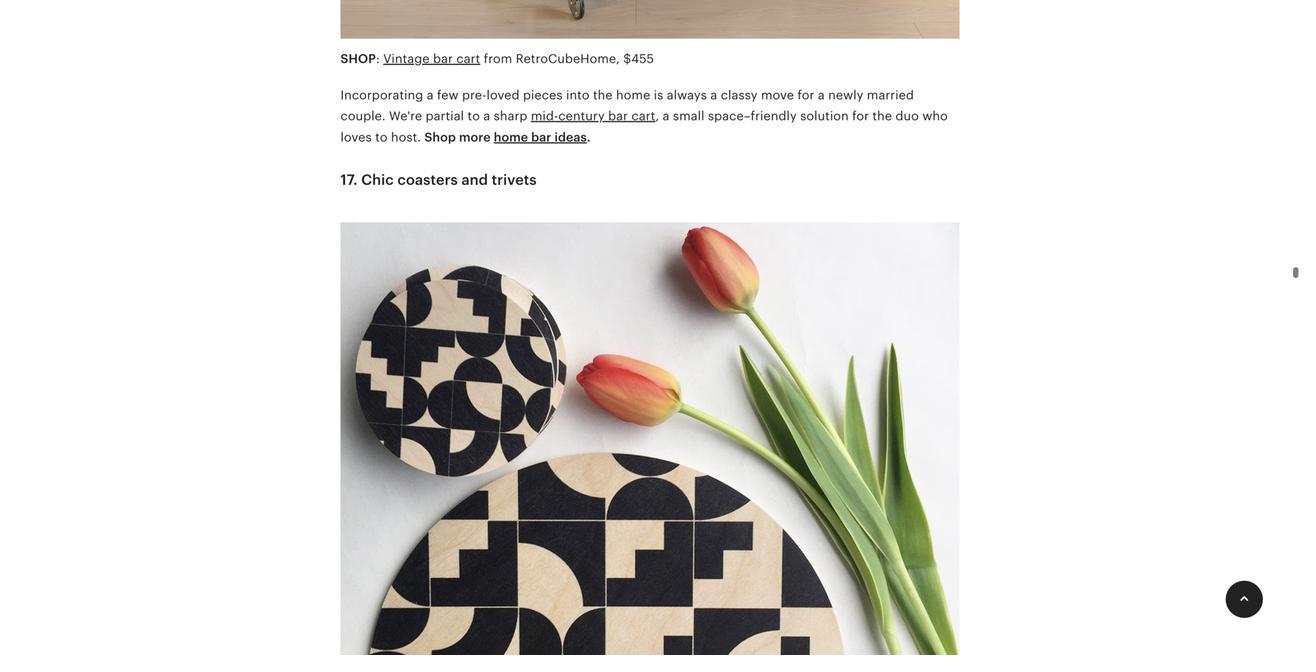 Task type: describe. For each thing, give the bounding box(es) containing it.
more
[[459, 130, 491, 144]]

0 horizontal spatial home
[[494, 130, 528, 144]]

practical wedding registry idea - coasters and trivets from etsy image
[[341, 213, 960, 656]]

pieces
[[523, 88, 563, 102]]

sharp
[[494, 109, 528, 123]]

bar for ideas
[[532, 130, 552, 144]]

incorporating a few pre-loved pieces into the home is always a classy move for a newly married couple. we're partial to a sharp
[[341, 88, 915, 123]]

pre-
[[462, 88, 487, 102]]

move
[[761, 88, 795, 102]]

ideas
[[555, 130, 587, 144]]

solution
[[801, 109, 849, 123]]

mid-century bar cart
[[531, 109, 656, 123]]

from
[[484, 52, 513, 66]]

mid-century bar cart link
[[531, 109, 656, 123]]

vintage bar cart link
[[383, 52, 481, 66]]

trivets
[[492, 172, 537, 188]]

and
[[462, 172, 488, 188]]

a left sharp
[[484, 109, 491, 123]]

partial
[[426, 109, 464, 123]]

.
[[587, 130, 591, 144]]

to inside incorporating a few pre-loved pieces into the home is always a classy move for a newly married couple. we're partial to a sharp
[[468, 109, 480, 123]]

shop more home bar ideas .
[[425, 130, 591, 144]]

incorporating
[[341, 88, 424, 102]]

chic
[[361, 172, 394, 188]]

who
[[923, 109, 948, 123]]

the inside incorporating a few pre-loved pieces into the home is always a classy move for a newly married couple. we're partial to a sharp
[[593, 88, 613, 102]]

the inside the ', a small space–friendly solution for the duo who loves to host.'
[[873, 109, 893, 123]]

we're
[[389, 109, 422, 123]]

,
[[656, 109, 660, 123]]

coasters
[[398, 172, 458, 188]]

couple.
[[341, 109, 386, 123]]

17.
[[341, 172, 358, 188]]



Task type: locate. For each thing, give the bounding box(es) containing it.
1 vertical spatial to
[[375, 130, 388, 144]]

home left the 'is'
[[616, 88, 651, 102]]

$455
[[624, 52, 654, 66]]

0 vertical spatial cart
[[457, 52, 481, 66]]

mid-
[[531, 109, 559, 123]]

space–friendly
[[708, 109, 797, 123]]

, a small space–friendly solution for the duo who loves to host.
[[341, 109, 948, 144]]

shop
[[341, 52, 376, 66]]

small
[[673, 109, 705, 123]]

a right ,
[[663, 109, 670, 123]]

classy
[[721, 88, 758, 102]]

1 vertical spatial cart
[[632, 109, 656, 123]]

a
[[427, 88, 434, 102], [711, 88, 718, 102], [818, 88, 825, 102], [484, 109, 491, 123], [663, 109, 670, 123]]

cart down the 'is'
[[632, 109, 656, 123]]

a inside the ', a small space–friendly solution for the duo who loves to host.'
[[663, 109, 670, 123]]

17. chic coasters and trivets
[[341, 172, 537, 188]]

a left few
[[427, 88, 434, 102]]

to
[[468, 109, 480, 123], [375, 130, 388, 144]]

vintage
[[383, 52, 430, 66]]

home
[[616, 88, 651, 102], [494, 130, 528, 144]]

wedding registry must-have - vintage bar cart for entertaining image
[[341, 0, 960, 48]]

2 horizontal spatial bar
[[608, 109, 628, 123]]

shop : vintage bar cart from retrocubehome, $455
[[341, 52, 654, 66]]

to inside the ', a small space–friendly solution for the duo who loves to host.'
[[375, 130, 388, 144]]

century
[[559, 109, 605, 123]]

0 vertical spatial the
[[593, 88, 613, 102]]

to down pre-
[[468, 109, 480, 123]]

to left host.
[[375, 130, 388, 144]]

0 horizontal spatial cart
[[457, 52, 481, 66]]

bar
[[433, 52, 453, 66], [608, 109, 628, 123], [532, 130, 552, 144]]

1 horizontal spatial home
[[616, 88, 651, 102]]

home bar ideas link
[[494, 130, 587, 144]]

for
[[798, 88, 815, 102], [853, 109, 870, 123]]

cart
[[457, 52, 481, 66], [632, 109, 656, 123]]

newly
[[829, 88, 864, 102]]

0 horizontal spatial for
[[798, 88, 815, 102]]

for inside incorporating a few pre-loved pieces into the home is always a classy move for a newly married couple. we're partial to a sharp
[[798, 88, 815, 102]]

for down newly
[[853, 109, 870, 123]]

0 horizontal spatial bar
[[433, 52, 453, 66]]

1 horizontal spatial bar
[[532, 130, 552, 144]]

1 vertical spatial for
[[853, 109, 870, 123]]

1 vertical spatial bar
[[608, 109, 628, 123]]

duo
[[896, 109, 919, 123]]

1 horizontal spatial cart
[[632, 109, 656, 123]]

home down sharp
[[494, 130, 528, 144]]

the down married at the top right of page
[[873, 109, 893, 123]]

1 vertical spatial home
[[494, 130, 528, 144]]

shop
[[425, 130, 456, 144]]

retrocubehome,
[[516, 52, 620, 66]]

home inside incorporating a few pre-loved pieces into the home is always a classy move for a newly married couple. we're partial to a sharp
[[616, 88, 651, 102]]

0 vertical spatial to
[[468, 109, 480, 123]]

bar for cart
[[433, 52, 453, 66]]

1 horizontal spatial to
[[468, 109, 480, 123]]

cart left from
[[457, 52, 481, 66]]

for up solution
[[798, 88, 815, 102]]

:
[[376, 52, 380, 66]]

always
[[667, 88, 707, 102]]

married
[[867, 88, 915, 102]]

1 horizontal spatial the
[[873, 109, 893, 123]]

few
[[437, 88, 459, 102]]

loves
[[341, 130, 372, 144]]

a up solution
[[818, 88, 825, 102]]

the up "mid-century bar cart" link
[[593, 88, 613, 102]]

a left classy in the right top of the page
[[711, 88, 718, 102]]

0 vertical spatial home
[[616, 88, 651, 102]]

is
[[654, 88, 664, 102]]

for inside the ', a small space–friendly solution for the duo who loves to host.'
[[853, 109, 870, 123]]

loved
[[487, 88, 520, 102]]

0 horizontal spatial the
[[593, 88, 613, 102]]

0 vertical spatial bar
[[433, 52, 453, 66]]

1 vertical spatial the
[[873, 109, 893, 123]]

host.
[[391, 130, 421, 144]]

0 horizontal spatial to
[[375, 130, 388, 144]]

1 horizontal spatial for
[[853, 109, 870, 123]]

0 vertical spatial for
[[798, 88, 815, 102]]

into
[[566, 88, 590, 102]]

the
[[593, 88, 613, 102], [873, 109, 893, 123]]

2 vertical spatial bar
[[532, 130, 552, 144]]



Task type: vqa. For each thing, say whether or not it's contained in the screenshot.
"MORE"
yes



